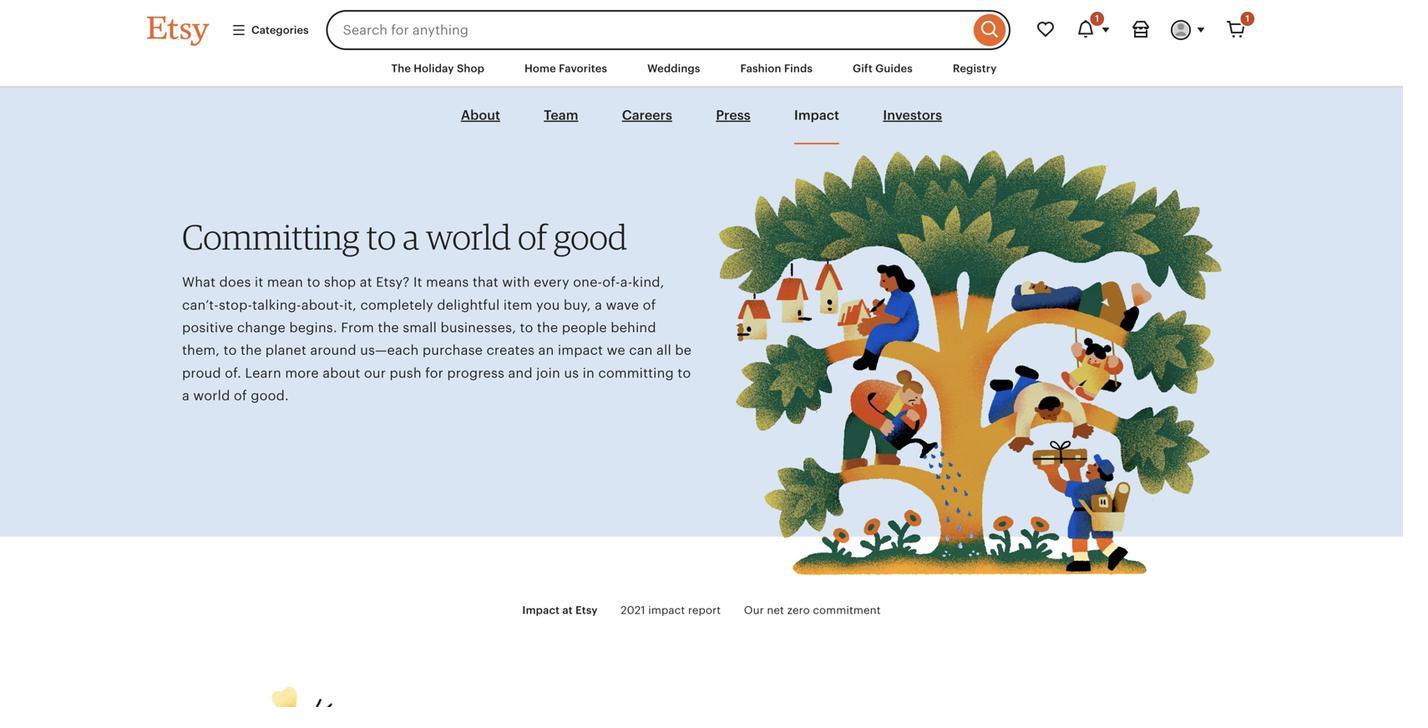 Task type: vqa. For each thing, say whether or not it's contained in the screenshot.
Team link
yes



Task type: locate. For each thing, give the bounding box(es) containing it.
0 horizontal spatial at
[[360, 275, 372, 290]]

1 horizontal spatial the
[[378, 320, 399, 335]]

0 horizontal spatial impact
[[522, 604, 560, 617]]

for
[[425, 366, 444, 381]]

the
[[391, 62, 411, 75]]

careers link
[[622, 88, 672, 145]]

creates
[[486, 343, 535, 358]]

0 horizontal spatial the
[[241, 343, 262, 358]]

it
[[413, 275, 422, 290]]

at
[[360, 275, 372, 290], [562, 604, 573, 617]]

1 vertical spatial at
[[562, 604, 573, 617]]

shop
[[324, 275, 356, 290]]

impact right 2021
[[648, 604, 685, 617]]

at inside what does it mean to shop at etsy? it means that with every one-of-a-kind, can't-stop-talking-about-it, completely delightful item you buy, a wave of positive change begins. from the small businesses, to the people behind them, to the planet around us—each purchase creates an impact we can all be proud of. learn more about our push for progress and join us in committing to a world of good.
[[360, 275, 372, 290]]

of
[[518, 216, 547, 258], [643, 298, 656, 313], [234, 388, 247, 404]]

impact down finds
[[794, 108, 839, 123]]

we
[[607, 343, 625, 358]]

begins.
[[289, 320, 337, 335]]

None search field
[[326, 10, 1011, 50]]

does
[[219, 275, 251, 290]]

good.
[[251, 388, 289, 404]]

0 vertical spatial impact
[[558, 343, 603, 358]]

to down be
[[678, 366, 691, 381]]

1 horizontal spatial at
[[562, 604, 573, 617]]

the
[[378, 320, 399, 335], [537, 320, 558, 335], [241, 343, 262, 358]]

at left etsy at the bottom left
[[562, 604, 573, 617]]

home
[[525, 62, 556, 75]]

the down change
[[241, 343, 262, 358]]

of.
[[225, 366, 241, 381]]

investors link
[[883, 88, 942, 145]]

world up that
[[426, 216, 511, 258]]

the down you
[[537, 320, 558, 335]]

delightful
[[437, 298, 500, 313]]

none search field inside categories banner
[[326, 10, 1011, 50]]

0 horizontal spatial of
[[234, 388, 247, 404]]

impact for impact
[[794, 108, 839, 123]]

world inside what does it mean to shop at etsy? it means that with every one-of-a-kind, can't-stop-talking-about-it, completely delightful item you buy, a wave of positive change begins. from the small businesses, to the people behind them, to the planet around us—each purchase creates an impact we can all be proud of. learn more about our push for progress and join us in committing to a world of good.
[[193, 388, 230, 404]]

1 1 from the left
[[1095, 13, 1099, 24]]

of-
[[602, 275, 620, 290]]

1 horizontal spatial 1
[[1246, 13, 1250, 24]]

0 horizontal spatial 1
[[1095, 13, 1099, 24]]

a up the it
[[403, 216, 419, 258]]

learn
[[245, 366, 281, 381]]

2 horizontal spatial of
[[643, 298, 656, 313]]

wave
[[606, 298, 639, 313]]

about
[[461, 108, 500, 123]]

impact down people
[[558, 343, 603, 358]]

the up us—each
[[378, 320, 399, 335]]

1 horizontal spatial world
[[426, 216, 511, 258]]

impact left etsy at the bottom left
[[522, 604, 560, 617]]

team
[[544, 108, 578, 123]]

impact
[[558, 343, 603, 358], [648, 604, 685, 617]]

net
[[767, 604, 784, 617]]

a down proud
[[182, 388, 190, 404]]

commitment
[[813, 604, 881, 617]]

that
[[473, 275, 498, 290]]

every
[[534, 275, 569, 290]]

to down the item
[[520, 320, 533, 335]]

from
[[341, 320, 374, 335]]

0 vertical spatial a
[[403, 216, 419, 258]]

1 inside popup button
[[1095, 13, 1099, 24]]

1 vertical spatial a
[[595, 298, 602, 313]]

1 horizontal spatial impact
[[794, 108, 839, 123]]

press link
[[716, 88, 751, 145]]

etsy?
[[376, 275, 410, 290]]

0 vertical spatial impact
[[794, 108, 839, 123]]

to up of. at the left
[[223, 343, 237, 358]]

0 vertical spatial at
[[360, 275, 372, 290]]

1
[[1095, 13, 1099, 24], [1246, 13, 1250, 24]]

a right buy,
[[595, 298, 602, 313]]

1 link
[[1216, 10, 1256, 50]]

1 vertical spatial impact
[[522, 604, 560, 617]]

at right shop
[[360, 275, 372, 290]]

1 horizontal spatial of
[[518, 216, 547, 258]]

0 vertical spatial of
[[518, 216, 547, 258]]

2021
[[621, 604, 645, 617]]

to
[[366, 216, 396, 258], [307, 275, 320, 290], [520, 320, 533, 335], [223, 343, 237, 358], [678, 366, 691, 381]]

impact link
[[794, 88, 839, 145]]

about
[[323, 366, 360, 381]]

0 horizontal spatial a
[[182, 388, 190, 404]]

committing to a world of good
[[182, 216, 627, 258]]

of down of. at the left
[[234, 388, 247, 404]]

1 horizontal spatial a
[[403, 216, 419, 258]]

can
[[629, 343, 653, 358]]

1 vertical spatial world
[[193, 388, 230, 404]]

0 horizontal spatial world
[[193, 388, 230, 404]]

2 horizontal spatial a
[[595, 298, 602, 313]]

people
[[562, 320, 607, 335]]

us—each
[[360, 343, 419, 358]]

1 horizontal spatial impact
[[648, 604, 685, 617]]

businesses,
[[441, 320, 516, 335]]

our
[[364, 366, 386, 381]]

gift
[[853, 62, 873, 75]]

2021 impact report
[[621, 604, 724, 617]]

0 horizontal spatial impact
[[558, 343, 603, 358]]

and
[[508, 366, 533, 381]]

press
[[716, 108, 751, 123]]

impact inside what does it mean to shop at etsy? it means that with every one-of-a-kind, can't-stop-talking-about-it, completely delightful item you buy, a wave of positive change begins. from the small businesses, to the people behind them, to the planet around us—each purchase creates an impact we can all be proud of. learn more about our push for progress and join us in committing to a world of good.
[[558, 343, 603, 358]]

1 button
[[1066, 10, 1121, 50]]

of up with
[[518, 216, 547, 258]]

menu bar
[[117, 50, 1286, 88]]

2 vertical spatial a
[[182, 388, 190, 404]]

stop-
[[219, 298, 252, 313]]

small
[[403, 320, 437, 335]]

world down proud
[[193, 388, 230, 404]]

buy,
[[564, 298, 591, 313]]

etsy
[[575, 604, 598, 617]]

shop
[[457, 62, 484, 75]]

world
[[426, 216, 511, 258], [193, 388, 230, 404]]

of down the kind,
[[643, 298, 656, 313]]

one-
[[573, 275, 602, 290]]

an
[[538, 343, 554, 358]]

0 vertical spatial world
[[426, 216, 511, 258]]

what does it mean to shop at etsy? it means that with every one-of-a-kind, can't-stop-talking-about-it, completely delightful item you buy, a wave of positive change begins. from the small businesses, to the people behind them, to the planet around us—each purchase creates an impact we can all be proud of. learn more about our push for progress and join us in committing to a world of good.
[[182, 275, 692, 404]]

kind,
[[633, 275, 664, 290]]

our
[[744, 604, 764, 617]]

be
[[675, 343, 692, 358]]



Task type: describe. For each thing, give the bounding box(es) containing it.
finds
[[784, 62, 813, 75]]

2 vertical spatial of
[[234, 388, 247, 404]]

2021 impact report link
[[621, 604, 724, 617]]

more
[[285, 366, 319, 381]]

join
[[536, 366, 560, 381]]

guides
[[875, 62, 913, 75]]

purchase
[[422, 343, 483, 358]]

our net zero commitment
[[744, 604, 881, 617]]

registry link
[[940, 53, 1009, 84]]

fashion finds
[[740, 62, 813, 75]]

talking-
[[252, 298, 301, 313]]

2 horizontal spatial the
[[537, 320, 558, 335]]

home favorites link
[[512, 53, 620, 84]]

push
[[390, 366, 422, 381]]

home favorites
[[525, 62, 607, 75]]

it,
[[344, 298, 357, 313]]

with
[[502, 275, 530, 290]]

it
[[255, 275, 263, 290]]

a-
[[620, 275, 633, 290]]

means
[[426, 275, 469, 290]]

zero
[[787, 604, 810, 617]]

about link
[[461, 88, 500, 145]]

can't-
[[182, 298, 219, 313]]

report
[[688, 604, 721, 617]]

categories banner
[[117, 0, 1286, 50]]

you
[[536, 298, 560, 313]]

around
[[310, 343, 356, 358]]

committing
[[598, 366, 674, 381]]

Search for anything text field
[[326, 10, 970, 50]]

committing
[[182, 216, 359, 258]]

to up about- at left
[[307, 275, 320, 290]]

what
[[182, 275, 216, 290]]

the holiday shop link
[[379, 53, 497, 84]]

behind
[[611, 320, 656, 335]]

the holiday shop
[[391, 62, 484, 75]]

holiday
[[414, 62, 454, 75]]

fashion
[[740, 62, 781, 75]]

positive
[[182, 320, 233, 335]]

2 1 from the left
[[1246, 13, 1250, 24]]

in
[[583, 366, 595, 381]]

to up etsy?
[[366, 216, 396, 258]]

proud
[[182, 366, 221, 381]]

all
[[657, 343, 671, 358]]

favorites
[[559, 62, 607, 75]]

fashion finds link
[[728, 53, 825, 84]]

impact at etsy
[[522, 604, 598, 617]]

investors
[[883, 108, 942, 123]]

them,
[[182, 343, 220, 358]]

menu bar containing the holiday shop
[[117, 50, 1286, 88]]

completely
[[360, 298, 433, 313]]

1 vertical spatial impact
[[648, 604, 685, 617]]

1 vertical spatial of
[[643, 298, 656, 313]]

us
[[564, 366, 579, 381]]

item
[[503, 298, 533, 313]]

good
[[554, 216, 627, 258]]

mean
[[267, 275, 303, 290]]

gift guides
[[853, 62, 913, 75]]

team link
[[544, 88, 578, 145]]

progress
[[447, 366, 505, 381]]

about-
[[301, 298, 344, 313]]

categories
[[251, 24, 309, 36]]

gift guides link
[[840, 53, 925, 84]]

our net zero commitment link
[[744, 604, 881, 617]]

weddings link
[[635, 53, 713, 84]]

weddings
[[647, 62, 700, 75]]

careers
[[622, 108, 672, 123]]

change
[[237, 320, 286, 335]]

registry
[[953, 62, 997, 75]]

impact for impact at etsy
[[522, 604, 560, 617]]

planet
[[265, 343, 307, 358]]



